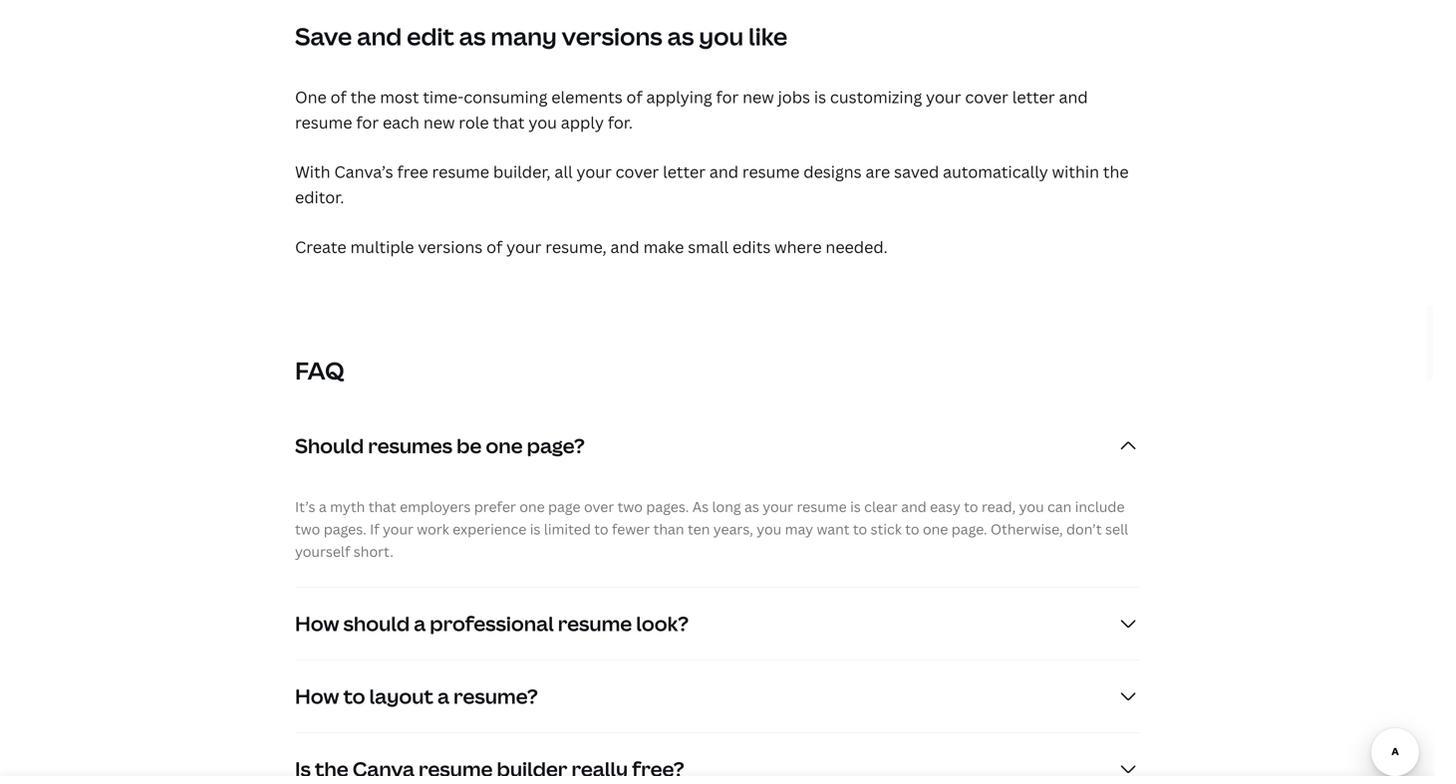 Task type: vqa. For each thing, say whether or not it's contained in the screenshot.
Create multiple versions of your resume, and make small edits where needed.
yes



Task type: locate. For each thing, give the bounding box(es) containing it.
0 vertical spatial how
[[295, 610, 339, 637]]

should resumes be one page? button
[[295, 410, 1141, 482]]

that up if on the bottom left of page
[[369, 498, 397, 517]]

two up fewer
[[618, 498, 643, 517]]

it's a myth that employers prefer one page over two pages. as long as your resume is clear and easy to read, you can include two pages. if your work experience is limited to fewer than ten years, you may want to stick to one page. otherwise, don't sell yourself short.
[[295, 498, 1129, 561]]

resume inside one of the most time-consuming elements of applying for new jobs is customizing your cover letter and resume for each new role that you apply for.
[[295, 112, 352, 133]]

how left layout on the left of the page
[[295, 683, 339, 710]]

1 vertical spatial new
[[424, 112, 455, 133]]

needed.
[[826, 236, 888, 258]]

your up may
[[763, 498, 794, 517]]

1 horizontal spatial for
[[716, 86, 739, 108]]

pages. up than
[[646, 498, 689, 517]]

and down one of the most time-consuming elements of applying for new jobs is customizing your cover letter and resume for each new role that you apply for. at the top
[[710, 161, 739, 183]]

and left edit
[[357, 20, 402, 53]]

apply
[[561, 112, 604, 133]]

saved
[[894, 161, 940, 183]]

how for how should a professional resume look?
[[295, 610, 339, 637]]

0 horizontal spatial versions
[[418, 236, 483, 258]]

2 horizontal spatial as
[[745, 498, 760, 517]]

new
[[743, 86, 774, 108], [424, 112, 455, 133]]

0 horizontal spatial two
[[295, 520, 320, 539]]

role
[[459, 112, 489, 133]]

0 horizontal spatial cover
[[616, 161, 659, 183]]

most
[[380, 86, 419, 108]]

and inside it's a myth that employers prefer one page over two pages. as long as your resume is clear and easy to read, you can include two pages. if your work experience is limited to fewer than ten years, you may want to stick to one page. otherwise, don't sell yourself short.
[[902, 498, 927, 517]]

include
[[1075, 498, 1125, 517]]

new down time-
[[424, 112, 455, 133]]

1 vertical spatial how
[[295, 683, 339, 710]]

0 horizontal spatial the
[[351, 86, 376, 108]]

resume up want
[[797, 498, 847, 517]]

for left each
[[356, 112, 379, 133]]

0 vertical spatial is
[[814, 86, 827, 108]]

1 vertical spatial that
[[369, 498, 397, 517]]

is
[[814, 86, 827, 108], [851, 498, 861, 517], [530, 520, 541, 539]]

0 horizontal spatial letter
[[663, 161, 706, 183]]

to
[[964, 498, 979, 517], [594, 520, 609, 539], [853, 520, 868, 539], [906, 520, 920, 539], [343, 683, 365, 710]]

is left clear on the bottom right of page
[[851, 498, 861, 517]]

one left page
[[520, 498, 545, 517]]

save
[[295, 20, 352, 53]]

1 vertical spatial versions
[[418, 236, 483, 258]]

1 vertical spatial a
[[414, 610, 426, 637]]

you left may
[[757, 520, 782, 539]]

myth
[[330, 498, 365, 517]]

free
[[397, 161, 428, 183]]

0 horizontal spatial is
[[530, 520, 541, 539]]

of up 'for.'
[[627, 86, 643, 108]]

your right all
[[577, 161, 612, 183]]

0 horizontal spatial of
[[331, 86, 347, 108]]

should
[[295, 432, 364, 460]]

one down easy
[[923, 520, 949, 539]]

0 vertical spatial the
[[351, 86, 376, 108]]

a right layout on the left of the page
[[438, 683, 450, 710]]

how to layout a resume? button
[[295, 661, 1141, 733]]

versions up elements
[[562, 20, 663, 53]]

automatically
[[943, 161, 1049, 183]]

letter inside one of the most time-consuming elements of applying for new jobs is customizing your cover letter and resume for each new role that you apply for.
[[1013, 86, 1056, 108]]

and
[[357, 20, 402, 53], [1059, 86, 1088, 108], [710, 161, 739, 183], [611, 236, 640, 258], [902, 498, 927, 517]]

a right it's
[[319, 498, 327, 517]]

work
[[417, 520, 449, 539]]

create
[[295, 236, 347, 258]]

your inside "with canva's free resume builder, all your cover letter and resume designs are saved automatically within the editor."
[[577, 161, 612, 183]]

should
[[343, 610, 410, 637]]

of down the builder,
[[487, 236, 503, 258]]

to up page.
[[964, 498, 979, 517]]

as up applying
[[668, 20, 694, 53]]

1 horizontal spatial the
[[1104, 161, 1129, 183]]

as right edit
[[459, 20, 486, 53]]

to right the stick
[[906, 520, 920, 539]]

how
[[295, 610, 339, 637], [295, 683, 339, 710]]

experience
[[453, 520, 527, 539]]

builder,
[[493, 161, 551, 183]]

1 horizontal spatial versions
[[562, 20, 663, 53]]

and inside "with canva's free resume builder, all your cover letter and resume designs are saved automatically within the editor."
[[710, 161, 739, 183]]

1 vertical spatial letter
[[663, 161, 706, 183]]

pages. down the myth
[[324, 520, 367, 539]]

you left apply
[[529, 112, 557, 133]]

as
[[459, 20, 486, 53], [668, 20, 694, 53], [745, 498, 760, 517]]

don't
[[1067, 520, 1102, 539]]

page?
[[527, 432, 585, 460]]

0 horizontal spatial as
[[459, 20, 486, 53]]

1 vertical spatial cover
[[616, 161, 659, 183]]

a right should
[[414, 610, 426, 637]]

two down it's
[[295, 520, 320, 539]]

that inside it's a myth that employers prefer one page over two pages. as long as your resume is clear and easy to read, you can include two pages. if your work experience is limited to fewer than ten years, you may want to stick to one page. otherwise, don't sell yourself short.
[[369, 498, 397, 517]]

0 horizontal spatial that
[[369, 498, 397, 517]]

0 horizontal spatial a
[[319, 498, 327, 517]]

new left "jobs"
[[743, 86, 774, 108]]

2 vertical spatial is
[[530, 520, 541, 539]]

the left 'most'
[[351, 86, 376, 108]]

layout
[[369, 683, 434, 710]]

within
[[1053, 161, 1100, 183]]

professional
[[430, 610, 554, 637]]

can
[[1048, 498, 1072, 517]]

fewer
[[612, 520, 650, 539]]

how left should
[[295, 610, 339, 637]]

is right "jobs"
[[814, 86, 827, 108]]

how for how to layout a resume?
[[295, 683, 339, 710]]

letter
[[1013, 86, 1056, 108], [663, 161, 706, 183]]

2 how from the top
[[295, 683, 339, 710]]

read,
[[982, 498, 1016, 517]]

and up within
[[1059, 86, 1088, 108]]

ten
[[688, 520, 710, 539]]

to down over
[[594, 520, 609, 539]]

resume left look?
[[558, 610, 632, 637]]

your right customizing
[[926, 86, 962, 108]]

canva's
[[334, 161, 393, 183]]

0 horizontal spatial for
[[356, 112, 379, 133]]

your inside one of the most time-consuming elements of applying for new jobs is customizing your cover letter and resume for each new role that you apply for.
[[926, 86, 962, 108]]

versions
[[562, 20, 663, 53], [418, 236, 483, 258]]

two
[[618, 498, 643, 517], [295, 520, 320, 539]]

to left layout on the left of the page
[[343, 683, 365, 710]]

resume
[[295, 112, 352, 133], [432, 161, 490, 183], [743, 161, 800, 183], [797, 498, 847, 517], [558, 610, 632, 637]]

1 how from the top
[[295, 610, 339, 637]]

years,
[[714, 520, 754, 539]]

prefer
[[474, 498, 516, 517]]

one
[[486, 432, 523, 460], [520, 498, 545, 517], [923, 520, 949, 539]]

cover up "automatically"
[[965, 86, 1009, 108]]

consuming
[[464, 86, 548, 108]]

versions right multiple
[[418, 236, 483, 258]]

0 vertical spatial pages.
[[646, 498, 689, 517]]

otherwise,
[[991, 520, 1063, 539]]

resume left the designs
[[743, 161, 800, 183]]

to inside dropdown button
[[343, 683, 365, 710]]

1 vertical spatial is
[[851, 498, 861, 517]]

that inside one of the most time-consuming elements of applying for new jobs is customizing your cover letter and resume for each new role that you apply for.
[[493, 112, 525, 133]]

1 horizontal spatial letter
[[1013, 86, 1056, 108]]

your
[[926, 86, 962, 108], [577, 161, 612, 183], [507, 236, 542, 258], [763, 498, 794, 517], [383, 520, 414, 539]]

cover
[[965, 86, 1009, 108], [616, 161, 659, 183]]

want
[[817, 520, 850, 539]]

all
[[555, 161, 573, 183]]

the right within
[[1104, 161, 1129, 183]]

how should a professional resume look?
[[295, 610, 689, 637]]

0 vertical spatial a
[[319, 498, 327, 517]]

a
[[319, 498, 327, 517], [414, 610, 426, 637], [438, 683, 450, 710]]

1 horizontal spatial new
[[743, 86, 774, 108]]

jobs
[[778, 86, 811, 108]]

yourself
[[295, 542, 350, 561]]

0 vertical spatial new
[[743, 86, 774, 108]]

0 vertical spatial that
[[493, 112, 525, 133]]

1 horizontal spatial cover
[[965, 86, 1009, 108]]

0 vertical spatial one
[[486, 432, 523, 460]]

1 horizontal spatial pages.
[[646, 498, 689, 517]]

0 vertical spatial versions
[[562, 20, 663, 53]]

1 horizontal spatial is
[[814, 86, 827, 108]]

like
[[749, 20, 788, 53]]

resume right the free
[[432, 161, 490, 183]]

a inside it's a myth that employers prefer one page over two pages. as long as your resume is clear and easy to read, you can include two pages. if your work experience is limited to fewer than ten years, you may want to stick to one page. otherwise, don't sell yourself short.
[[319, 498, 327, 517]]

and left make
[[611, 236, 640, 258]]

is inside one of the most time-consuming elements of applying for new jobs is customizing your cover letter and resume for each new role that you apply for.
[[814, 86, 827, 108]]

where
[[775, 236, 822, 258]]

you left like in the top of the page
[[699, 20, 744, 53]]

edit
[[407, 20, 454, 53]]

for right applying
[[716, 86, 739, 108]]

you
[[699, 20, 744, 53], [529, 112, 557, 133], [1020, 498, 1045, 517], [757, 520, 782, 539]]

resume?
[[454, 683, 538, 710]]

1 vertical spatial the
[[1104, 161, 1129, 183]]

resume down one in the left of the page
[[295, 112, 352, 133]]

as right long at the bottom of page
[[745, 498, 760, 517]]

for
[[716, 86, 739, 108], [356, 112, 379, 133]]

that
[[493, 112, 525, 133], [369, 498, 397, 517]]

0 vertical spatial for
[[716, 86, 739, 108]]

and left easy
[[902, 498, 927, 517]]

1 horizontal spatial a
[[414, 610, 426, 637]]

that down consuming
[[493, 112, 525, 133]]

cover down 'for.'
[[616, 161, 659, 183]]

letter up "automatically"
[[1013, 86, 1056, 108]]

0 vertical spatial two
[[618, 498, 643, 517]]

1 vertical spatial pages.
[[324, 520, 367, 539]]

1 horizontal spatial that
[[493, 112, 525, 133]]

0 vertical spatial cover
[[965, 86, 1009, 108]]

the
[[351, 86, 376, 108], [1104, 161, 1129, 183]]

letter down one of the most time-consuming elements of applying for new jobs is customizing your cover letter and resume for each new role that you apply for. at the top
[[663, 161, 706, 183]]

1 vertical spatial two
[[295, 520, 320, 539]]

1 vertical spatial for
[[356, 112, 379, 133]]

clear
[[865, 498, 898, 517]]

is left the limited
[[530, 520, 541, 539]]

one right be on the bottom left of page
[[486, 432, 523, 460]]

cover inside one of the most time-consuming elements of applying for new jobs is customizing your cover letter and resume for each new role that you apply for.
[[965, 86, 1009, 108]]

2 vertical spatial a
[[438, 683, 450, 710]]

of right one in the left of the page
[[331, 86, 347, 108]]

1 horizontal spatial two
[[618, 498, 643, 517]]

if
[[370, 520, 379, 539]]

0 vertical spatial letter
[[1013, 86, 1056, 108]]

pages.
[[646, 498, 689, 517], [324, 520, 367, 539]]

0 horizontal spatial pages.
[[324, 520, 367, 539]]

page.
[[952, 520, 988, 539]]



Task type: describe. For each thing, give the bounding box(es) containing it.
for.
[[608, 112, 633, 133]]

page
[[548, 498, 581, 517]]

0 horizontal spatial new
[[424, 112, 455, 133]]

resume,
[[546, 236, 607, 258]]

create multiple versions of your resume, and make small edits where needed.
[[295, 236, 888, 258]]

short.
[[354, 542, 394, 561]]

with
[[295, 161, 331, 183]]

one
[[295, 86, 327, 108]]

time-
[[423, 86, 464, 108]]

should resumes be one page?
[[295, 432, 585, 460]]

customizing
[[830, 86, 923, 108]]

faq
[[295, 354, 345, 387]]

cover inside "with canva's free resume builder, all your cover letter and resume designs are saved automatically within the editor."
[[616, 161, 659, 183]]

be
[[457, 432, 482, 460]]

resume inside it's a myth that employers prefer one page over two pages. as long as your resume is clear and easy to read, you can include two pages. if your work experience is limited to fewer than ten years, you may want to stick to one page. otherwise, don't sell yourself short.
[[797, 498, 847, 517]]

as
[[693, 498, 709, 517]]

one of the most time-consuming elements of applying for new jobs is customizing your cover letter and resume for each new role that you apply for.
[[295, 86, 1088, 133]]

edits
[[733, 236, 771, 258]]

may
[[785, 520, 814, 539]]

2 horizontal spatial of
[[627, 86, 643, 108]]

resumes
[[368, 432, 453, 460]]

your left resume,
[[507, 236, 542, 258]]

with canva's free resume builder, all your cover letter and resume designs are saved automatically within the editor.
[[295, 161, 1129, 208]]

letter inside "with canva's free resume builder, all your cover letter and resume designs are saved automatically within the editor."
[[663, 161, 706, 183]]

1 horizontal spatial as
[[668, 20, 694, 53]]

it's
[[295, 498, 316, 517]]

applying
[[647, 86, 713, 108]]

are
[[866, 161, 891, 183]]

and inside one of the most time-consuming elements of applying for new jobs is customizing your cover letter and resume for each new role that you apply for.
[[1059, 86, 1088, 108]]

resume inside dropdown button
[[558, 610, 632, 637]]

to left the stick
[[853, 520, 868, 539]]

long
[[712, 498, 741, 517]]

the inside "with canva's free resume builder, all your cover letter and resume designs are saved automatically within the editor."
[[1104, 161, 1129, 183]]

one inside should resumes be one page? dropdown button
[[486, 432, 523, 460]]

small
[[688, 236, 729, 258]]

easy
[[930, 498, 961, 517]]

limited
[[544, 520, 591, 539]]

save and edit as many versions as you like
[[295, 20, 788, 53]]

you up otherwise,
[[1020, 498, 1045, 517]]

editor.
[[295, 187, 344, 208]]

many
[[491, 20, 557, 53]]

make
[[644, 236, 684, 258]]

the inside one of the most time-consuming elements of applying for new jobs is customizing your cover letter and resume for each new role that you apply for.
[[351, 86, 376, 108]]

how to layout a resume?
[[295, 683, 538, 710]]

sell
[[1106, 520, 1129, 539]]

over
[[584, 498, 614, 517]]

you inside one of the most time-consuming elements of applying for new jobs is customizing your cover letter and resume for each new role that you apply for.
[[529, 112, 557, 133]]

multiple
[[350, 236, 414, 258]]

designs
[[804, 161, 862, 183]]

how should a professional resume look? button
[[295, 588, 1141, 660]]

2 horizontal spatial a
[[438, 683, 450, 710]]

your right if on the bottom left of page
[[383, 520, 414, 539]]

stick
[[871, 520, 902, 539]]

as inside it's a myth that employers prefer one page over two pages. as long as your resume is clear and easy to read, you can include two pages. if your work experience is limited to fewer than ten years, you may want to stick to one page. otherwise, don't sell yourself short.
[[745, 498, 760, 517]]

1 vertical spatial one
[[520, 498, 545, 517]]

1 horizontal spatial of
[[487, 236, 503, 258]]

2 horizontal spatial is
[[851, 498, 861, 517]]

than
[[654, 520, 685, 539]]

2 vertical spatial one
[[923, 520, 949, 539]]

employers
[[400, 498, 471, 517]]

look?
[[636, 610, 689, 637]]

elements
[[552, 86, 623, 108]]

each
[[383, 112, 420, 133]]



